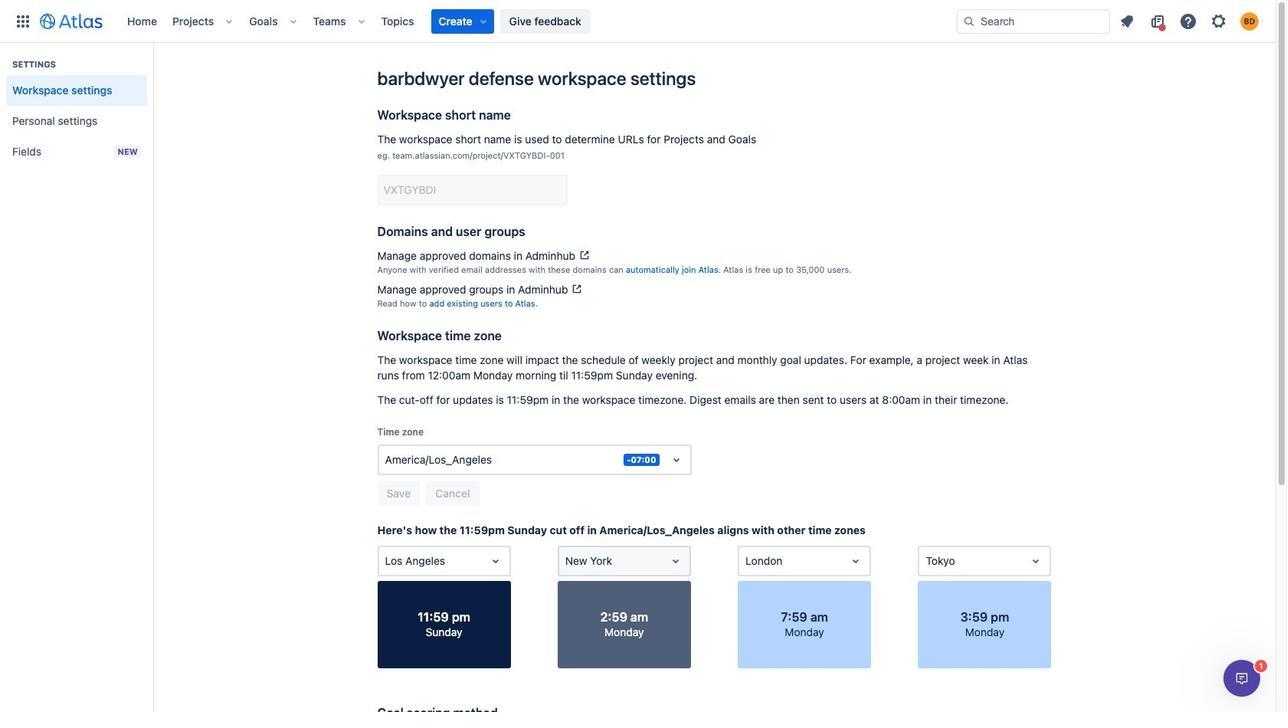 Task type: locate. For each thing, give the bounding box(es) containing it.
settings image
[[1210, 12, 1229, 30]]

1 vertical spatial an external link image
[[571, 283, 583, 295]]

1 horizontal spatial open image
[[667, 451, 686, 469]]

notifications image
[[1118, 12, 1137, 30]]

account image
[[1241, 12, 1259, 30]]

group
[[6, 43, 147, 172]]

dialog
[[1224, 660, 1261, 697]]

1 open image from the left
[[667, 552, 685, 570]]

open image
[[667, 552, 685, 570], [1027, 552, 1046, 570]]

None search field
[[957, 9, 1111, 33]]

None text field
[[566, 553, 568, 569]]

1 horizontal spatial open image
[[1027, 552, 1046, 570]]

None text field
[[926, 553, 929, 569]]

0 horizontal spatial open image
[[667, 552, 685, 570]]

help image
[[1180, 12, 1198, 30]]

0 vertical spatial an external link image
[[579, 249, 591, 261]]

open image
[[667, 451, 686, 469], [486, 552, 505, 570], [847, 552, 865, 570]]

an external link image
[[579, 249, 591, 261], [571, 283, 583, 295]]

None field
[[379, 176, 566, 204]]

0 horizontal spatial open image
[[486, 552, 505, 570]]

banner
[[0, 0, 1276, 43]]

2 open image from the left
[[1027, 552, 1046, 570]]



Task type: describe. For each thing, give the bounding box(es) containing it.
Search field
[[957, 9, 1111, 33]]

switch to... image
[[14, 12, 32, 30]]

search image
[[963, 15, 976, 27]]

top element
[[9, 0, 957, 43]]

2 horizontal spatial open image
[[847, 552, 865, 570]]



Task type: vqa. For each thing, say whether or not it's contained in the screenshot.
will corresponding to Who
no



